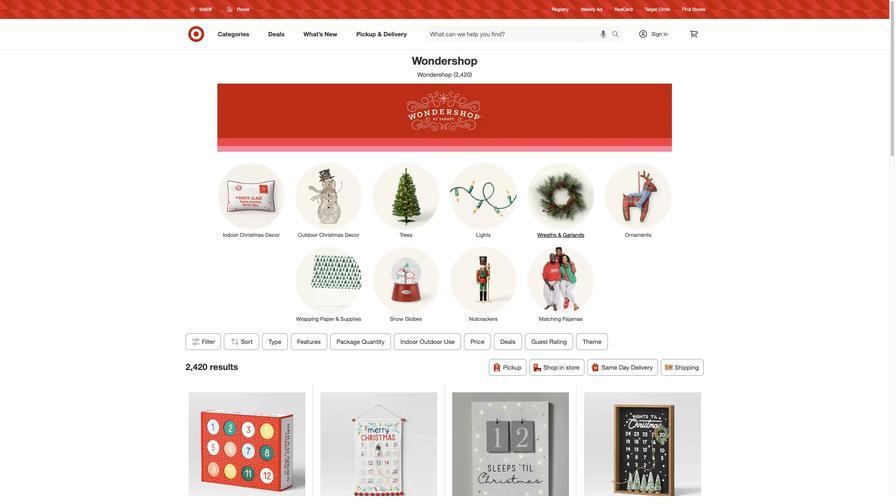 Task type: locate. For each thing, give the bounding box(es) containing it.
decor inside the outdoor christmas decor link
[[345, 232, 359, 238]]

in for sign
[[664, 31, 668, 37]]

&
[[378, 30, 382, 38], [558, 232, 562, 238], [336, 316, 339, 323]]

christmas
[[240, 232, 264, 238], [319, 232, 344, 238]]

0 horizontal spatial indoor
[[223, 232, 238, 238]]

0 vertical spatial in
[[664, 31, 668, 37]]

1 horizontal spatial indoor
[[401, 339, 418, 346]]

1 vertical spatial deals
[[501, 339, 516, 346]]

2 vertical spatial &
[[336, 316, 339, 323]]

sign
[[652, 31, 663, 37]]

filter button
[[186, 334, 221, 351]]

supplies
[[341, 316, 361, 323]]

deals for deals button
[[501, 339, 516, 346]]

1 vertical spatial delivery
[[632, 364, 653, 372]]

0 horizontal spatial christmas
[[240, 232, 264, 238]]

1 horizontal spatial christmas
[[319, 232, 344, 238]]

pickup right new
[[357, 30, 376, 38]]

0 horizontal spatial pickup
[[357, 30, 376, 38]]

1 decor from the left
[[265, 232, 280, 238]]

2,420
[[186, 362, 208, 372]]

target
[[645, 7, 658, 12]]

0 vertical spatial pickup
[[357, 30, 376, 38]]

sign in
[[652, 31, 668, 37]]

christmas for indoor
[[240, 232, 264, 238]]

pickup
[[357, 30, 376, 38], [504, 364, 522, 372]]

day
[[619, 364, 630, 372]]

0 vertical spatial delivery
[[384, 30, 407, 38]]

(2,420)
[[454, 71, 472, 78]]

0 horizontal spatial delivery
[[384, 30, 407, 38]]

1 horizontal spatial in
[[664, 31, 668, 37]]

same
[[602, 364, 618, 372]]

in inside button
[[560, 364, 565, 372]]

1 vertical spatial wondershop
[[418, 71, 452, 78]]

0 horizontal spatial deals
[[268, 30, 285, 38]]

2 christmas from the left
[[319, 232, 344, 238]]

1 vertical spatial &
[[558, 232, 562, 238]]

ad
[[597, 7, 603, 12]]

deals inside deals link
[[268, 30, 285, 38]]

1 horizontal spatial decor
[[345, 232, 359, 238]]

What can we help you find? suggestions appear below search field
[[426, 26, 614, 42]]

weekly
[[581, 7, 596, 12]]

quantity
[[362, 339, 385, 346]]

in left the store on the right bottom of page
[[560, 364, 565, 372]]

23.25" fabric 'merry christmas' hanging advent calendar white - wondershop™ image
[[320, 393, 437, 497], [320, 393, 437, 497]]

globes
[[405, 316, 422, 323]]

outdoor inside button
[[420, 339, 443, 346]]

target circle link
[[645, 6, 671, 13]]

2 horizontal spatial &
[[558, 232, 562, 238]]

wondershop
[[412, 54, 478, 67], [418, 71, 452, 78]]

wondershop up (2,420)
[[412, 54, 478, 67]]

guest rating button
[[525, 334, 574, 351]]

matching
[[539, 316, 561, 323]]

1 vertical spatial indoor
[[401, 339, 418, 346]]

what's new
[[304, 30, 338, 38]]

1 vertical spatial pickup
[[504, 364, 522, 372]]

in
[[664, 31, 668, 37], [560, 364, 565, 372]]

features button
[[291, 334, 327, 351]]

14" wood 'nights 'til christmas' advent calendar with wreath counter black/white - wondershop™ image
[[584, 393, 701, 497], [584, 393, 701, 497]]

94806
[[199, 6, 212, 12]]

christmas inside indoor christmas decor link
[[240, 232, 264, 238]]

& for wreaths
[[558, 232, 562, 238]]

package quantity
[[337, 339, 385, 346]]

indoor for indoor christmas decor
[[223, 232, 238, 238]]

deals up pickup button
[[501, 339, 516, 346]]

indoor inside indoor christmas decor link
[[223, 232, 238, 238]]

0 vertical spatial deals
[[268, 30, 285, 38]]

1 vertical spatial outdoor
[[420, 339, 443, 346]]

categories
[[218, 30, 250, 38]]

shipping
[[675, 364, 699, 372]]

1 horizontal spatial &
[[378, 30, 382, 38]]

outdoor
[[298, 232, 318, 238], [420, 339, 443, 346]]

pickup for pickup & delivery
[[357, 30, 376, 38]]

1 vertical spatial in
[[560, 364, 565, 372]]

deals left the what's
[[268, 30, 285, 38]]

decor inside indoor christmas decor link
[[265, 232, 280, 238]]

circle
[[659, 7, 671, 12]]

1 horizontal spatial pickup
[[504, 364, 522, 372]]

0 horizontal spatial decor
[[265, 232, 280, 238]]

0 horizontal spatial in
[[560, 364, 565, 372]]

decor for outdoor christmas decor
[[345, 232, 359, 238]]

& for pickup
[[378, 30, 382, 38]]

sort button
[[224, 334, 259, 351]]

pickup & delivery link
[[350, 26, 417, 42]]

13"x16.5" christmas countdown punch box red - wondershop™ image
[[189, 393, 305, 497], [189, 393, 305, 497]]

18.78" battery operated lit 'sleeps 'til christmas' wood countdown sign cream - wondershop™ image
[[452, 393, 569, 497], [452, 393, 569, 497]]

christmas inside the outdoor christmas decor link
[[319, 232, 344, 238]]

paper
[[320, 316, 335, 323]]

results
[[210, 362, 238, 372]]

trees
[[400, 232, 413, 238]]

2 decor from the left
[[345, 232, 359, 238]]

pinole
[[237, 6, 250, 12]]

sign in link
[[633, 26, 680, 42]]

0 horizontal spatial outdoor
[[298, 232, 318, 238]]

pickup down deals button
[[504, 364, 522, 372]]

indoor inside indoor outdoor use button
[[401, 339, 418, 346]]

price button
[[464, 334, 491, 351]]

store
[[566, 364, 580, 372]]

registry link
[[552, 6, 569, 13]]

theme
[[583, 339, 602, 346]]

redcard
[[615, 7, 633, 12]]

1 horizontal spatial deals
[[501, 339, 516, 346]]

wrapping
[[296, 316, 319, 323]]

snow globes
[[390, 316, 422, 323]]

0 vertical spatial &
[[378, 30, 382, 38]]

wondershop wondershop (2,420)
[[412, 54, 478, 78]]

0 horizontal spatial &
[[336, 316, 339, 323]]

deals inside deals button
[[501, 339, 516, 346]]

1 christmas from the left
[[240, 232, 264, 238]]

filter
[[202, 339, 215, 346]]

1 horizontal spatial outdoor
[[420, 339, 443, 346]]

wondershop left (2,420)
[[418, 71, 452, 78]]

1 horizontal spatial delivery
[[632, 364, 653, 372]]

pickup inside button
[[504, 364, 522, 372]]

find stores
[[683, 7, 706, 12]]

price
[[471, 339, 485, 346]]

deals for deals link
[[268, 30, 285, 38]]

in right sign
[[664, 31, 668, 37]]

target circle
[[645, 7, 671, 12]]

decor
[[265, 232, 280, 238], [345, 232, 359, 238]]

delivery inside button
[[632, 364, 653, 372]]

deals
[[268, 30, 285, 38], [501, 339, 516, 346]]

shop in store button
[[530, 360, 585, 376]]

matching pajamas link
[[522, 246, 600, 323]]

0 vertical spatial indoor
[[223, 232, 238, 238]]

snow
[[390, 316, 404, 323]]



Task type: describe. For each thing, give the bounding box(es) containing it.
snow globes link
[[368, 246, 445, 323]]

deals link
[[262, 26, 294, 42]]

search button
[[609, 26, 627, 44]]

shipping button
[[661, 360, 704, 376]]

wondershop inside wondershop wondershop (2,420)
[[418, 71, 452, 78]]

find
[[683, 7, 691, 12]]

matching pajamas
[[539, 316, 583, 323]]

package quantity button
[[330, 334, 391, 351]]

garlands
[[563, 232, 585, 238]]

nutcrackers link
[[445, 246, 522, 323]]

features
[[298, 339, 321, 346]]

shop in store
[[544, 364, 580, 372]]

same day delivery button
[[588, 360, 658, 376]]

package
[[337, 339, 360, 346]]

wreaths & garlands link
[[522, 162, 600, 239]]

indoor for indoor outdoor use
[[401, 339, 418, 346]]

deals button
[[494, 334, 522, 351]]

categories link
[[212, 26, 259, 42]]

in for shop
[[560, 364, 565, 372]]

what's new link
[[297, 26, 347, 42]]

what's
[[304, 30, 323, 38]]

wreaths & garlands
[[538, 232, 585, 238]]

rating
[[550, 339, 567, 346]]

delivery for pickup & delivery
[[384, 30, 407, 38]]

decor for indoor christmas decor
[[265, 232, 280, 238]]

lights
[[477, 232, 491, 238]]

search
[[609, 31, 627, 39]]

sort
[[241, 339, 253, 346]]

same day delivery
[[602, 364, 653, 372]]

guest
[[532, 339, 548, 346]]

shop
[[544, 364, 558, 372]]

94806 button
[[186, 3, 220, 16]]

indoor christmas decor link
[[213, 162, 290, 239]]

weekly ad link
[[581, 6, 603, 13]]

0 vertical spatial wondershop
[[412, 54, 478, 67]]

type button
[[262, 334, 288, 351]]

ornaments link
[[600, 162, 677, 239]]

outdoor christmas decor link
[[290, 162, 368, 239]]

trees link
[[368, 162, 445, 239]]

indoor outdoor use button
[[394, 334, 461, 351]]

use
[[444, 339, 455, 346]]

pickup button
[[489, 360, 527, 376]]

guest rating
[[532, 339, 567, 346]]

find stores link
[[683, 6, 706, 13]]

0 vertical spatial outdoor
[[298, 232, 318, 238]]

outdoor christmas decor
[[298, 232, 359, 238]]

wondershop at target image
[[218, 84, 672, 152]]

indoor christmas decor
[[223, 232, 280, 238]]

stores
[[693, 7, 706, 12]]

new
[[325, 30, 338, 38]]

wrapping paper & supplies
[[296, 316, 361, 323]]

pickup & delivery
[[357, 30, 407, 38]]

2,420 results
[[186, 362, 238, 372]]

pickup for pickup
[[504, 364, 522, 372]]

ornaments
[[625, 232, 652, 238]]

wreaths
[[538, 232, 557, 238]]

christmas for outdoor
[[319, 232, 344, 238]]

lights link
[[445, 162, 522, 239]]

indoor outdoor use
[[401, 339, 455, 346]]

pinole button
[[223, 3, 254, 16]]

type
[[269, 339, 282, 346]]

delivery for same day delivery
[[632, 364, 653, 372]]

registry
[[552, 7, 569, 12]]

weekly ad
[[581, 7, 603, 12]]

pajamas
[[563, 316, 583, 323]]

nutcrackers
[[469, 316, 498, 323]]

redcard link
[[615, 6, 633, 13]]

wrapping paper & supplies link
[[290, 246, 368, 323]]



Task type: vqa. For each thing, say whether or not it's contained in the screenshot.
Wreaths
yes



